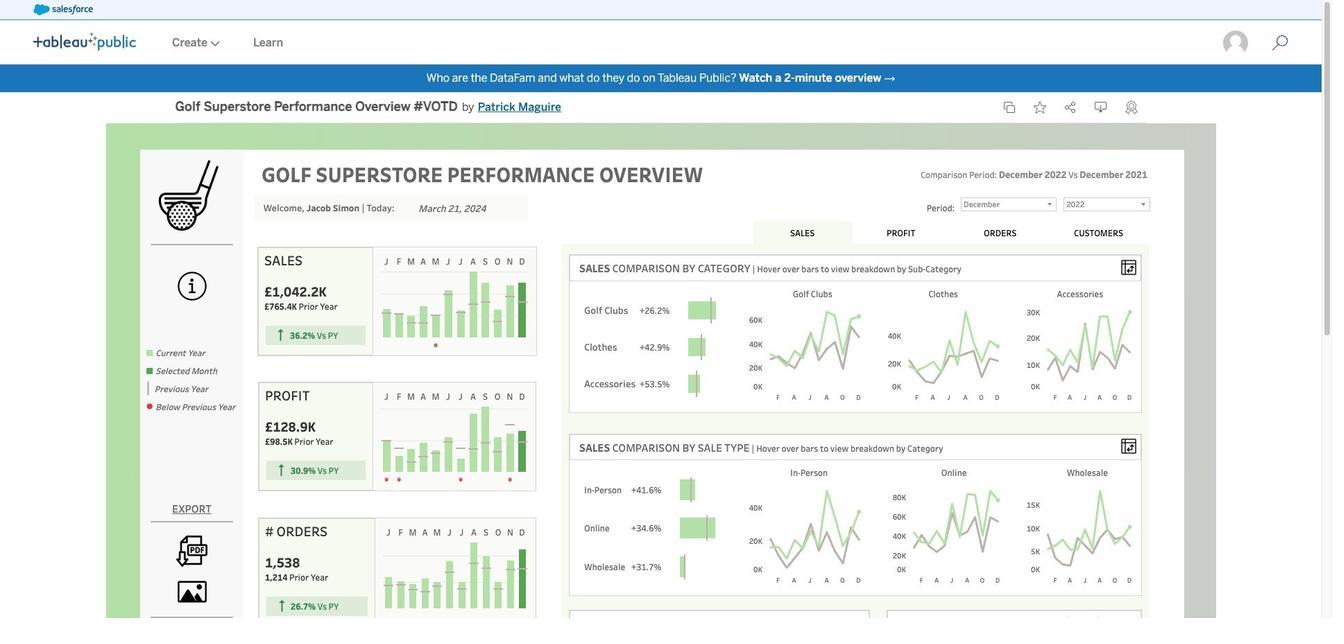 Task type: locate. For each thing, give the bounding box(es) containing it.
favorite button image
[[1034, 101, 1046, 114]]

go to search image
[[1255, 35, 1305, 51]]

jacob.simon6557 image
[[1222, 29, 1250, 57]]

nominate for viz of the day image
[[1125, 101, 1138, 114]]

salesforce logo image
[[33, 4, 93, 15]]

make a copy image
[[1003, 101, 1016, 114]]



Task type: vqa. For each thing, say whether or not it's contained in the screenshot.
Go to search image
yes



Task type: describe. For each thing, give the bounding box(es) containing it.
logo image
[[33, 33, 136, 51]]

create image
[[207, 41, 220, 46]]



